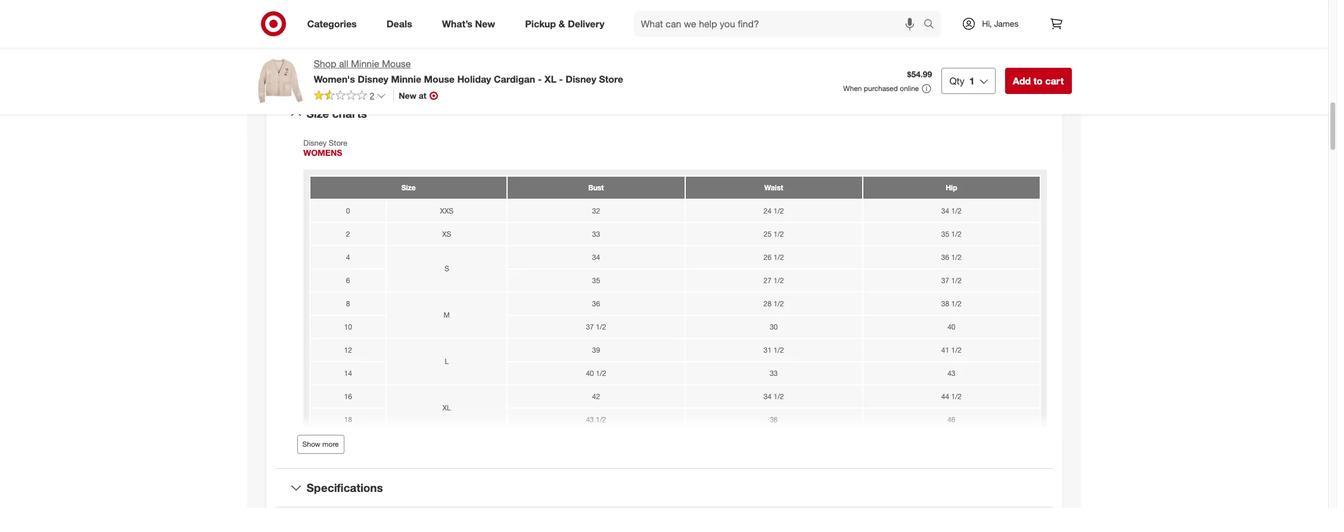Task type: locate. For each thing, give the bounding box(es) containing it.
0 horizontal spatial disney
[[358, 73, 388, 85]]

hi,
[[982, 18, 992, 29]]

show
[[302, 441, 320, 450]]

1 horizontal spatial disney
[[566, 73, 596, 85]]

minnie right the all
[[351, 58, 379, 70]]

to
[[1034, 75, 1043, 87]]

What can we help you find? suggestions appear below search field
[[634, 11, 927, 37]]

1 horizontal spatial -
[[559, 73, 563, 85]]

0 vertical spatial mouse
[[382, 58, 411, 70]]

disney up 2
[[358, 73, 388, 85]]

charts
[[332, 107, 367, 121]]

2 - from the left
[[559, 73, 563, 85]]

new
[[475, 18, 495, 30], [399, 90, 416, 101]]

- left xl
[[538, 73, 542, 85]]

online
[[900, 84, 919, 93]]

mouse up 'new at'
[[382, 58, 411, 70]]

cardigan
[[494, 73, 535, 85]]

show more button
[[297, 436, 344, 455]]

0 vertical spatial minnie
[[351, 58, 379, 70]]

at
[[419, 90, 427, 101]]

purchased
[[864, 84, 898, 93]]

qty
[[950, 75, 965, 87]]

1 disney from the left
[[358, 73, 388, 85]]

all
[[339, 58, 348, 70]]

1 vertical spatial minnie
[[391, 73, 421, 85]]

mouse
[[382, 58, 411, 70], [424, 73, 455, 85]]

1 vertical spatial new
[[399, 90, 416, 101]]

show more
[[302, 441, 339, 450]]

new left at in the left of the page
[[399, 90, 416, 101]]

0 horizontal spatial minnie
[[351, 58, 379, 70]]

deals link
[[376, 11, 427, 37]]

specifications
[[307, 482, 383, 495]]

1 horizontal spatial new
[[475, 18, 495, 30]]

hi, james
[[982, 18, 1019, 29]]

search button
[[919, 11, 947, 39]]

-
[[538, 73, 542, 85], [559, 73, 563, 85]]

add to cart
[[1013, 75, 1064, 87]]

disney left store
[[566, 73, 596, 85]]

disney
[[358, 73, 388, 85], [566, 73, 596, 85]]

mouse up at in the left of the page
[[424, 73, 455, 85]]

new right what's
[[475, 18, 495, 30]]

minnie
[[351, 58, 379, 70], [391, 73, 421, 85]]

item
[[685, 20, 714, 37]]

xl
[[545, 73, 557, 85]]

categories link
[[297, 11, 372, 37]]

- right xl
[[559, 73, 563, 85]]

about
[[615, 20, 654, 37]]

1 horizontal spatial mouse
[[424, 73, 455, 85]]

delivery
[[568, 18, 605, 30]]

1 - from the left
[[538, 73, 542, 85]]

specifications button
[[276, 470, 1053, 508]]

0 horizontal spatial -
[[538, 73, 542, 85]]

0 horizontal spatial new
[[399, 90, 416, 101]]

minnie up 'new at'
[[391, 73, 421, 85]]



Task type: vqa. For each thing, say whether or not it's contained in the screenshot.
left Ulta
no



Task type: describe. For each thing, give the bounding box(es) containing it.
when
[[843, 84, 862, 93]]

size
[[307, 107, 329, 121]]

size charts button
[[276, 95, 1053, 133]]

add
[[1013, 75, 1031, 87]]

this
[[658, 20, 681, 37]]

size charts
[[307, 107, 367, 121]]

deals
[[387, 18, 412, 30]]

1 horizontal spatial minnie
[[391, 73, 421, 85]]

women's
[[314, 73, 355, 85]]

shop all minnie mouse women's disney minnie mouse holiday cardigan - xl - disney store
[[314, 58, 623, 85]]

qty 1
[[950, 75, 975, 87]]

$54.99
[[907, 69, 932, 79]]

store
[[599, 73, 623, 85]]

about this item
[[615, 20, 714, 37]]

when purchased online
[[843, 84, 919, 93]]

shop
[[314, 58, 336, 70]]

0 horizontal spatial mouse
[[382, 58, 411, 70]]

2 link
[[314, 90, 386, 104]]

add to cart button
[[1005, 68, 1072, 94]]

pickup
[[525, 18, 556, 30]]

what's new link
[[432, 11, 510, 37]]

&
[[559, 18, 565, 30]]

image of women's disney minnie mouse holiday cardigan - xl - disney store image
[[257, 57, 304, 105]]

james
[[994, 18, 1019, 29]]

2 disney from the left
[[566, 73, 596, 85]]

what's new
[[442, 18, 495, 30]]

categories
[[307, 18, 357, 30]]

pickup & delivery
[[525, 18, 605, 30]]

cart
[[1045, 75, 1064, 87]]

what's
[[442, 18, 473, 30]]

new at
[[399, 90, 427, 101]]

search
[[919, 19, 947, 31]]

1
[[969, 75, 975, 87]]

more
[[322, 441, 339, 450]]

holiday
[[457, 73, 491, 85]]

1 vertical spatial mouse
[[424, 73, 455, 85]]

2
[[370, 90, 374, 101]]

0 vertical spatial new
[[475, 18, 495, 30]]

pickup & delivery link
[[515, 11, 620, 37]]



